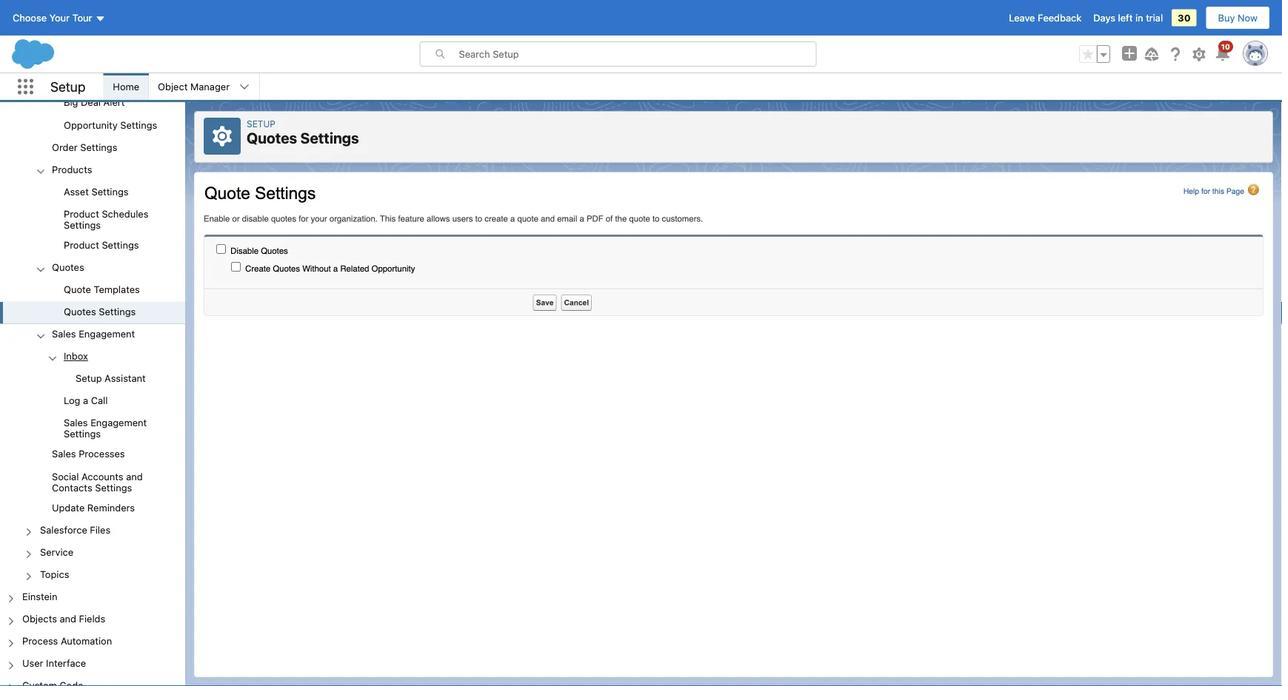 Task type: describe. For each thing, give the bounding box(es) containing it.
sales for sales engagement
[[52, 329, 76, 340]]

setup assistant
[[76, 373, 146, 384]]

big
[[64, 97, 78, 108]]

opportunity settings
[[64, 119, 157, 130]]

einstein link
[[22, 591, 57, 605]]

quotes settings
[[64, 306, 136, 317]]

quotes for quotes link at the top of page
[[52, 262, 84, 273]]

10
[[1222, 42, 1231, 51]]

assistant
[[105, 373, 146, 384]]

products
[[52, 164, 92, 175]]

leave feedback link
[[1010, 12, 1082, 23]]

sales engagement settings link
[[64, 418, 185, 440]]

objects and fields
[[22, 614, 105, 625]]

settings inside social accounts and contacts settings
[[95, 482, 132, 493]]

automation
[[61, 636, 112, 647]]

settings inside tree item
[[99, 306, 136, 317]]

and inside social accounts and contacts settings
[[126, 471, 143, 482]]

objects and fields link
[[22, 614, 105, 627]]

asset settings
[[64, 186, 129, 197]]

quote templates
[[64, 284, 140, 295]]

files
[[90, 525, 111, 536]]

log a call
[[64, 395, 108, 407]]

product settings link
[[64, 239, 139, 253]]

sales for sales processes
[[52, 449, 76, 460]]

settings inside setup quotes settings
[[301, 129, 359, 147]]

quote templates link
[[64, 284, 140, 297]]

quotes inside setup quotes settings
[[247, 129, 297, 147]]

settings inside 'sales engagement settings'
[[64, 429, 101, 440]]

alert
[[103, 97, 125, 108]]

deal
[[81, 97, 101, 108]]

processes
[[79, 449, 125, 460]]

salesforce
[[40, 525, 87, 536]]

and inside 'link'
[[60, 614, 76, 625]]

quote
[[64, 284, 91, 295]]

days left in trial
[[1094, 12, 1164, 23]]

social accounts and contacts settings
[[52, 471, 143, 493]]

update reminders
[[52, 502, 135, 513]]

home
[[113, 81, 139, 92]]

product for product settings
[[64, 239, 99, 251]]

buy now
[[1219, 12, 1258, 23]]

setup quotes settings
[[247, 119, 359, 147]]

order settings link
[[52, 141, 117, 155]]

user
[[22, 658, 43, 669]]

quotes settings tree item
[[0, 302, 185, 324]]

products link
[[52, 164, 92, 177]]

setup for quotes
[[247, 119, 276, 129]]

inbox tree item
[[0, 346, 185, 391]]

trial
[[1147, 12, 1164, 23]]

buy
[[1219, 12, 1236, 23]]

object
[[158, 81, 188, 92]]

sales engagement
[[52, 329, 135, 340]]

days
[[1094, 12, 1116, 23]]

salesforce files
[[40, 525, 111, 536]]

30
[[1178, 12, 1191, 23]]

leave
[[1010, 12, 1036, 23]]

left
[[1119, 12, 1133, 23]]

tour
[[72, 12, 92, 23]]

object manager
[[158, 81, 230, 92]]

opportunity settings link
[[64, 119, 157, 133]]

object manager link
[[149, 73, 239, 100]]

update
[[52, 502, 85, 513]]

setup assistant link
[[76, 373, 146, 387]]

service link
[[40, 547, 73, 560]]

reminders
[[87, 502, 135, 513]]

log a call link
[[64, 395, 108, 409]]



Task type: locate. For each thing, give the bounding box(es) containing it.
product
[[64, 208, 99, 219], [64, 239, 99, 251]]

products tree item
[[0, 159, 185, 257]]

product down asset
[[64, 208, 99, 219]]

einstein
[[22, 591, 57, 603]]

engagement for sales engagement settings
[[91, 418, 147, 429]]

big deal alert link
[[64, 97, 125, 110]]

process
[[22, 636, 58, 647]]

a
[[83, 395, 88, 407]]

1 product from the top
[[64, 208, 99, 219]]

sales processes
[[52, 449, 125, 460]]

settings inside product schedules settings
[[64, 219, 101, 231]]

order
[[52, 141, 78, 153]]

engagement for sales engagement
[[79, 329, 135, 340]]

choose
[[13, 12, 47, 23]]

user interface
[[22, 658, 86, 669]]

process automation
[[22, 636, 112, 647]]

objects
[[22, 614, 57, 625]]

topics link
[[40, 569, 69, 583]]

0 vertical spatial engagement
[[79, 329, 135, 340]]

product settings
[[64, 239, 139, 251]]

sales
[[52, 329, 76, 340], [64, 418, 88, 429], [52, 449, 76, 460]]

topics
[[40, 569, 69, 580]]

contacts
[[52, 482, 92, 493]]

choose your tour button
[[12, 6, 106, 30]]

templates
[[94, 284, 140, 295]]

0 vertical spatial quotes
[[247, 129, 297, 147]]

product up quotes link at the top of page
[[64, 239, 99, 251]]

engagement
[[79, 329, 135, 340], [91, 418, 147, 429]]

setup
[[50, 79, 85, 95], [247, 119, 276, 129], [76, 373, 102, 384]]

quotes
[[247, 129, 297, 147], [52, 262, 84, 273], [64, 306, 96, 317]]

1 vertical spatial engagement
[[91, 418, 147, 429]]

in
[[1136, 12, 1144, 23]]

order settings
[[52, 141, 117, 153]]

now
[[1238, 12, 1258, 23]]

quotes tree item
[[0, 257, 185, 324]]

quotes inside tree item
[[64, 306, 96, 317]]

quotes for quotes settings
[[64, 306, 96, 317]]

group containing quote templates
[[0, 280, 185, 324]]

sales up social
[[52, 449, 76, 460]]

0 vertical spatial and
[[126, 471, 143, 482]]

process automation link
[[22, 636, 112, 649]]

quotes down setup link
[[247, 129, 297, 147]]

and right accounts
[[126, 471, 143, 482]]

0 horizontal spatial and
[[60, 614, 76, 625]]

product inside product schedules settings
[[64, 208, 99, 219]]

group containing asset settings
[[0, 182, 185, 257]]

engagement down call
[[91, 418, 147, 429]]

sales engagement tree item
[[0, 324, 185, 444]]

user interface link
[[22, 658, 86, 672]]

sales down 'log'
[[64, 418, 88, 429]]

sales inside 'sales engagement settings'
[[64, 418, 88, 429]]

schedules
[[102, 208, 149, 219]]

setup for assistant
[[76, 373, 102, 384]]

setup inside setup quotes settings
[[247, 119, 276, 129]]

sales for sales engagement settings
[[64, 418, 88, 429]]

and
[[126, 471, 143, 482], [60, 614, 76, 625]]

Search Setup text field
[[459, 42, 816, 66]]

1 vertical spatial quotes
[[52, 262, 84, 273]]

0 vertical spatial sales
[[52, 329, 76, 340]]

interface
[[46, 658, 86, 669]]

your
[[49, 12, 70, 23]]

product schedules settings link
[[64, 208, 185, 231]]

engagement inside 'sales engagement settings'
[[91, 418, 147, 429]]

leave feedback
[[1010, 12, 1082, 23]]

product inside product settings link
[[64, 239, 99, 251]]

service
[[40, 547, 73, 558]]

0 vertical spatial setup
[[50, 79, 85, 95]]

fields
[[79, 614, 105, 625]]

1 vertical spatial sales
[[64, 418, 88, 429]]

1 vertical spatial product
[[64, 239, 99, 251]]

2 vertical spatial quotes
[[64, 306, 96, 317]]

manager
[[190, 81, 230, 92]]

product schedules settings
[[64, 208, 149, 231]]

big deal alert
[[64, 97, 125, 108]]

setup inside inbox tree item
[[76, 373, 102, 384]]

1 vertical spatial setup
[[247, 119, 276, 129]]

2 product from the top
[[64, 239, 99, 251]]

sales up inbox
[[52, 329, 76, 340]]

quotes link
[[52, 262, 84, 275]]

2 vertical spatial setup
[[76, 373, 102, 384]]

call
[[91, 395, 108, 407]]

quotes settings link
[[64, 306, 136, 320]]

choose your tour
[[13, 12, 92, 23]]

engagement down quotes settings link
[[79, 329, 135, 340]]

10 button
[[1215, 41, 1234, 63]]

product for product schedules settings
[[64, 208, 99, 219]]

quotes down quote
[[64, 306, 96, 317]]

sales engagement link
[[52, 329, 135, 342]]

log
[[64, 395, 80, 407]]

asset settings link
[[64, 186, 129, 199]]

salesforce files link
[[40, 525, 111, 538]]

social
[[52, 471, 79, 482]]

inbox
[[64, 351, 88, 362]]

and up the process automation
[[60, 614, 76, 625]]

inbox link
[[64, 351, 88, 364]]

buy now button
[[1206, 6, 1271, 30]]

0 vertical spatial product
[[64, 208, 99, 219]]

group containing inbox
[[0, 346, 185, 444]]

update reminders link
[[52, 502, 135, 516]]

setup link
[[247, 119, 276, 129]]

1 horizontal spatial and
[[126, 471, 143, 482]]

social accounts and contacts settings link
[[52, 471, 185, 493]]

asset
[[64, 186, 89, 197]]

sales engagement settings
[[64, 418, 147, 440]]

quotes up quote
[[52, 262, 84, 273]]

home link
[[104, 73, 148, 100]]

group
[[0, 0, 185, 587], [0, 0, 185, 520], [1080, 45, 1111, 63], [0, 92, 185, 137], [0, 182, 185, 257], [0, 280, 185, 324], [0, 346, 185, 444]]

accounts
[[82, 471, 123, 482]]

feedback
[[1038, 12, 1082, 23]]

settings
[[120, 119, 157, 130], [301, 129, 359, 147], [80, 141, 117, 153], [91, 186, 129, 197], [64, 219, 101, 231], [102, 239, 139, 251], [99, 306, 136, 317], [64, 429, 101, 440], [95, 482, 132, 493]]

opportunity
[[64, 119, 118, 130]]

2 vertical spatial sales
[[52, 449, 76, 460]]

1 vertical spatial and
[[60, 614, 76, 625]]



Task type: vqa. For each thing, say whether or not it's contained in the screenshot.
right Label
no



